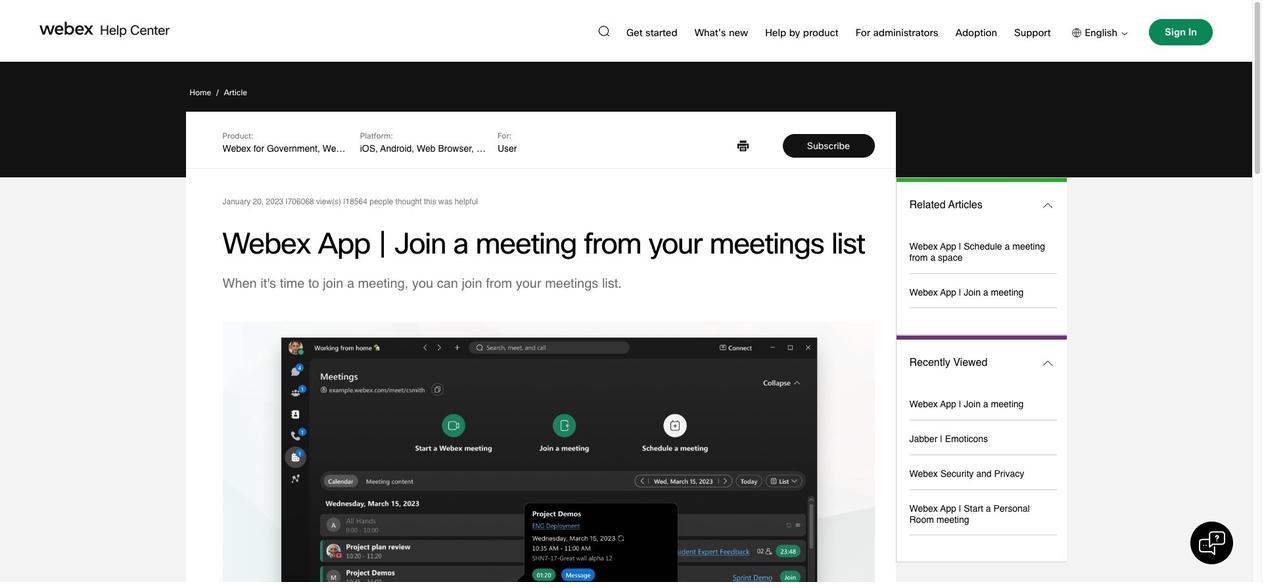 Task type: vqa. For each thing, say whether or not it's contained in the screenshot.
Chat Help icon
yes



Task type: locate. For each thing, give the bounding box(es) containing it.
search icon image
[[598, 25, 609, 36]]

ios, ,android, ,web browser, ,windows desktop, ,mac element
[[360, 143, 486, 156]]

chat help image
[[1199, 530, 1225, 557]]



Task type: describe. For each thing, give the bounding box(es) containing it.
webex for government, ,webex app element
[[223, 143, 349, 156]]

user element
[[498, 143, 517, 156]]

arrow image
[[1118, 32, 1128, 35]]

print pdf image
[[737, 140, 748, 152]]

webex logo image
[[39, 22, 93, 35]]



